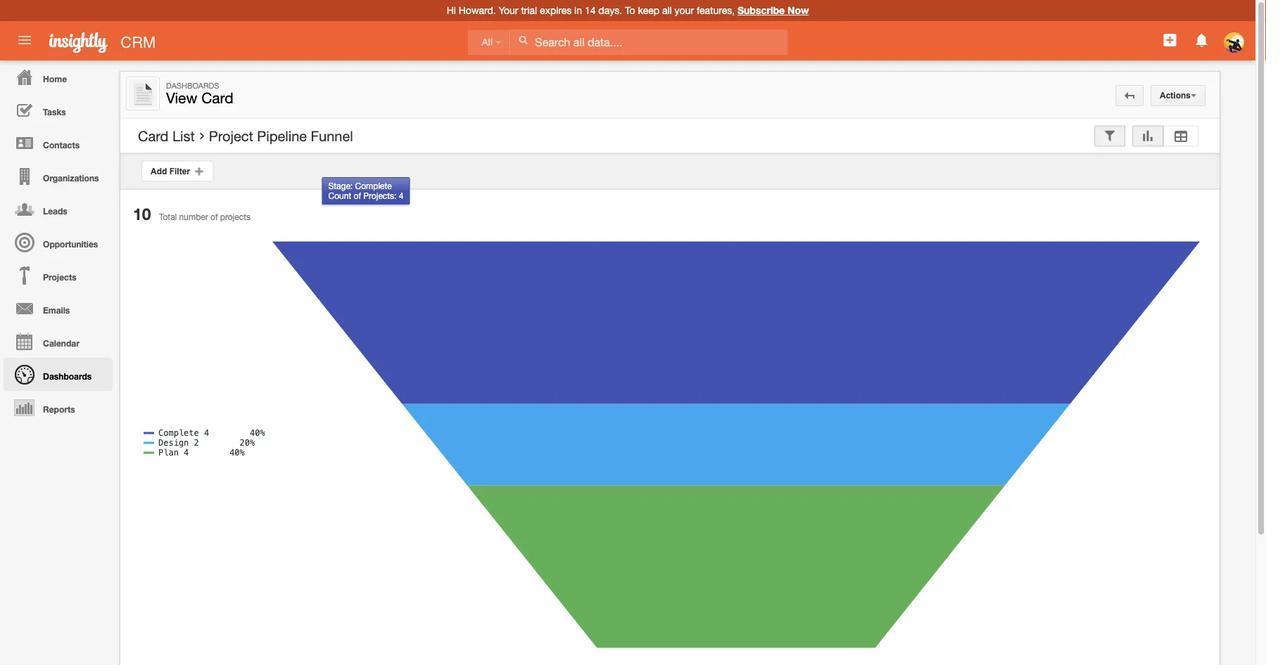 Task type: locate. For each thing, give the bounding box(es) containing it.
dashboards link
[[4, 358, 113, 391]]

1 horizontal spatial of
[[354, 191, 361, 201]]

card left list
[[138, 128, 168, 144]]

1 vertical spatial card
[[138, 128, 168, 144]]

of inside stage: complete count of projects: 4
[[354, 191, 361, 201]]

project pipeline funnel
[[209, 128, 353, 144]]

projects
[[43, 272, 76, 282]]

table image
[[1173, 131, 1190, 141]]

reports link
[[4, 391, 113, 425]]

card list
[[138, 128, 195, 144]]

0 vertical spatial card
[[201, 89, 233, 107]]

crm
[[121, 33, 156, 51]]

all
[[482, 37, 493, 48]]

plus image
[[195, 166, 205, 176]]

navigation containing home
[[0, 61, 113, 425]]

add
[[151, 166, 167, 176]]

dashboards up reports link
[[43, 372, 92, 382]]

card image
[[129, 80, 157, 108]]

dashboards right card image
[[166, 81, 219, 90]]

leads
[[43, 206, 67, 216]]

of
[[354, 191, 361, 201], [211, 212, 218, 222]]

white image
[[518, 35, 528, 45]]

1 horizontal spatial card
[[201, 89, 233, 107]]

your
[[499, 5, 519, 16]]

1 vertical spatial dashboards
[[43, 372, 92, 382]]

card
[[201, 89, 233, 107], [138, 128, 168, 144]]

1 vertical spatial of
[[211, 212, 218, 222]]

card list link
[[138, 128, 195, 145]]

howard.
[[459, 5, 496, 16]]

expires
[[540, 5, 572, 16]]

0 vertical spatial dashboards
[[166, 81, 219, 90]]

now
[[788, 5, 809, 16]]

0 vertical spatial of
[[354, 191, 361, 201]]

back image
[[1125, 91, 1135, 101]]

navigation
[[0, 61, 113, 425]]

Search all data.... text field
[[511, 29, 788, 55]]

filter
[[169, 166, 190, 176]]

count
[[328, 191, 351, 201]]

in
[[575, 5, 582, 16]]

number
[[179, 212, 208, 222]]

subscribe now link
[[738, 5, 809, 16]]

card inside card list link
[[138, 128, 168, 144]]

of right the number
[[211, 212, 218, 222]]

10
[[133, 205, 151, 224]]

organizations
[[43, 173, 99, 183]]

trial
[[521, 5, 537, 16]]

dashboards
[[166, 81, 219, 90], [43, 372, 92, 382]]

calendar link
[[4, 325, 113, 358]]

days.
[[599, 5, 622, 16]]

organizations link
[[4, 160, 113, 193]]

card right the view
[[201, 89, 233, 107]]

total
[[159, 212, 177, 222]]

14
[[585, 5, 596, 16]]

dashboards inside dashboards link
[[43, 372, 92, 382]]

chart image
[[1142, 131, 1155, 141]]

all link
[[468, 30, 510, 55]]

to
[[625, 5, 635, 16]]

1 horizontal spatial dashboards
[[166, 81, 219, 90]]

4
[[399, 191, 404, 201]]

0 horizontal spatial dashboards
[[43, 372, 92, 382]]

dashboards inside dashboards view card
[[166, 81, 219, 90]]

0 horizontal spatial card
[[138, 128, 168, 144]]

of right the count
[[354, 191, 361, 201]]

keep
[[638, 5, 660, 16]]



Task type: describe. For each thing, give the bounding box(es) containing it.
actions button
[[1151, 85, 1206, 106]]

emails link
[[4, 292, 113, 325]]

add filter link
[[142, 161, 214, 182]]

projects link
[[4, 259, 113, 292]]

0 horizontal spatial of
[[211, 212, 218, 222]]

tasks link
[[4, 94, 113, 127]]

contacts
[[43, 140, 80, 150]]

total number of projects
[[159, 212, 251, 222]]

card inside dashboards view card
[[201, 89, 233, 107]]

reports
[[43, 405, 75, 415]]

project
[[209, 128, 253, 144]]

actions
[[1160, 91, 1191, 100]]

stage:
[[328, 181, 353, 191]]

tasks
[[43, 107, 66, 117]]

opportunities
[[43, 239, 98, 249]]

add filter
[[151, 166, 195, 176]]

view
[[166, 89, 197, 107]]

subscribe
[[738, 5, 785, 16]]

all
[[662, 5, 672, 16]]

home link
[[4, 61, 113, 94]]

calendar
[[43, 339, 79, 348]]

your
[[675, 5, 694, 16]]

pipeline
[[257, 128, 307, 144]]

funnel
[[311, 128, 353, 144]]

leads link
[[4, 193, 113, 226]]

dashboards for dashboards
[[43, 372, 92, 382]]

opportunities link
[[4, 226, 113, 259]]

dashboards view card
[[166, 81, 233, 107]]

emails
[[43, 306, 70, 315]]

features,
[[697, 5, 735, 16]]

notifications image
[[1194, 32, 1211, 49]]

projects
[[220, 212, 251, 222]]

complete
[[355, 181, 392, 191]]

contacts link
[[4, 127, 113, 160]]

hi
[[447, 5, 456, 16]]

projects:
[[363, 191, 397, 201]]

stage: complete count of projects: 4
[[328, 181, 404, 201]]

home
[[43, 74, 67, 84]]

dashboards for dashboards view card
[[166, 81, 219, 90]]

filter image
[[1104, 131, 1117, 141]]

hi howard. your trial expires in 14 days. to keep all your features, subscribe now
[[447, 5, 809, 16]]

list
[[172, 128, 195, 144]]



Task type: vqa. For each thing, say whether or not it's contained in the screenshot.
Chart icon
yes



